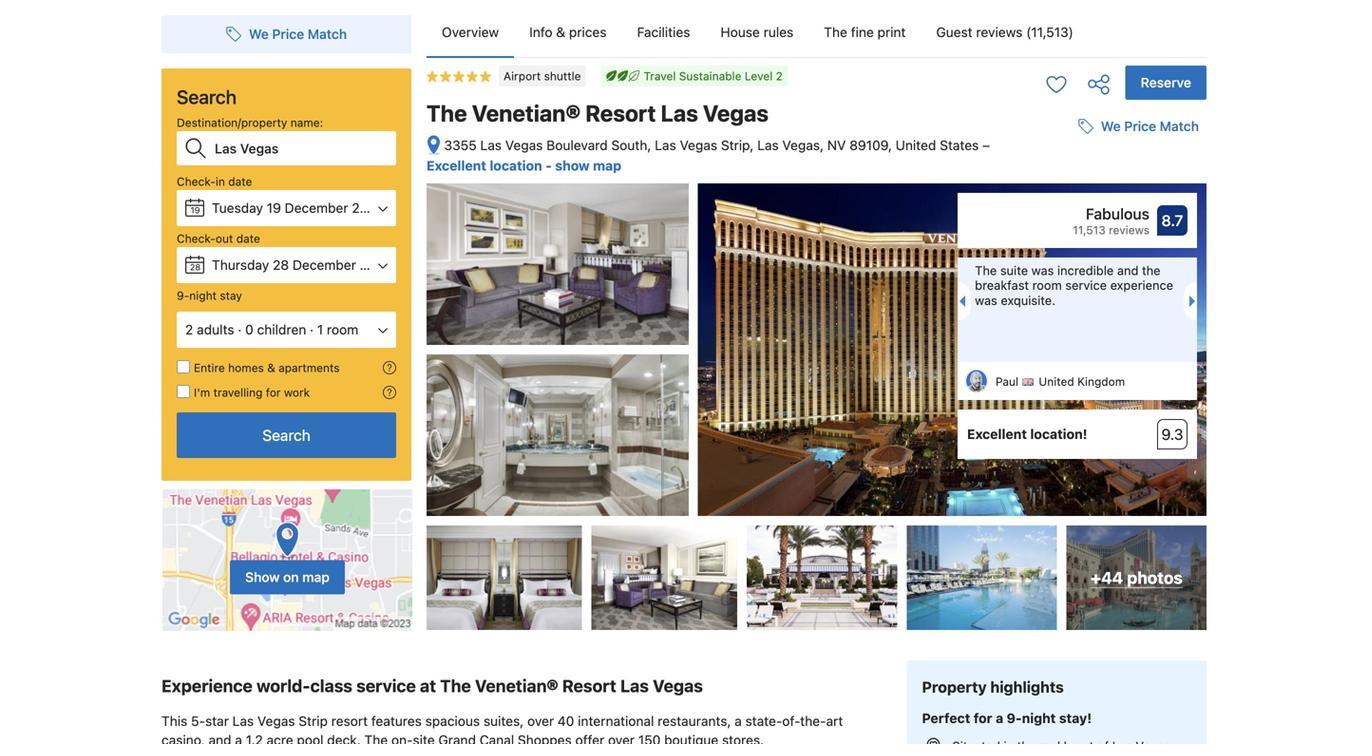 Task type: vqa. For each thing, say whether or not it's contained in the screenshot.
bottom an
no



Task type: describe. For each thing, give the bounding box(es) containing it.
casino,
[[162, 733, 205, 744]]

deck.
[[327, 733, 361, 744]]

fabulous
[[1086, 205, 1150, 223]]

89109,
[[850, 137, 893, 153]]

shoppes
[[518, 733, 572, 744]]

class
[[311, 676, 353, 696]]

the right the at
[[440, 676, 471, 696]]

search button
[[177, 413, 396, 458]]

price inside search section
[[272, 26, 304, 42]]

las inside this 5-star las vegas strip resort features spacious suites, over 40 international restaurants, a state-of-the-art casino, and a 1.2 acre pool deck. the on-site grand canal shoppes offer over 150 boutique stores
[[233, 714, 254, 729]]

0 horizontal spatial 19
[[190, 205, 200, 215]]

airport shuttle
[[504, 69, 581, 83]]

excellent location - show map button
[[427, 158, 622, 174]]

the fine print link
[[809, 8, 922, 57]]

5-
[[191, 714, 205, 729]]

3355
[[444, 137, 477, 153]]

apartments
[[279, 361, 340, 375]]

homes
[[228, 361, 264, 375]]

print
[[878, 24, 906, 40]]

in
[[216, 175, 225, 188]]

vegas up excellent location - show map button
[[506, 137, 543, 153]]

kingdom
[[1078, 375, 1126, 388]]

property
[[923, 678, 987, 696]]

check-in date
[[177, 175, 252, 188]]

united kingdom
[[1039, 375, 1126, 388]]

0 vertical spatial search
[[177, 86, 237, 108]]

we'll show you stays where you can have the entire place to yourself image
[[383, 361, 396, 375]]

children
[[257, 322, 306, 337]]

0 vertical spatial was
[[1032, 263, 1055, 278]]

1
[[317, 322, 323, 337]]

excellent inside '3355 las vegas boulevard south, las vegas strip, las vegas, nv 89109, united states – excellent location - show map'
[[427, 158, 487, 174]]

we price match button inside search section
[[219, 17, 355, 51]]

vegas up strip,
[[703, 100, 769, 126]]

the for the suite was incredible and the breakfast room service experience was exquisite.
[[976, 263, 997, 278]]

date for check-in date
[[228, 175, 252, 188]]

and inside the suite was incredible and the breakfast room service experience was exquisite.
[[1118, 263, 1139, 278]]

2 · from the left
[[310, 322, 314, 337]]

travelling
[[214, 386, 263, 399]]

vegas up restaurants,
[[653, 676, 703, 696]]

guest
[[937, 24, 973, 40]]

this 5-star las vegas strip resort features spacious suites, over 40 international restaurants, a state-of-the-art casino, and a 1.2 acre pool deck. the on-site grand canal shoppes offer over 150 boutique stores
[[162, 714, 853, 744]]

map inside '3355 las vegas boulevard south, las vegas strip, las vegas, nv 89109, united states – excellent location - show map'
[[593, 158, 622, 174]]

1 horizontal spatial a
[[735, 714, 742, 729]]

2 horizontal spatial a
[[996, 710, 1004, 726]]

the fine print
[[824, 24, 906, 40]]

we'll show you stays where you can have the entire place to yourself image
[[383, 361, 396, 375]]

1 vertical spatial venetian®
[[475, 676, 559, 696]]

scored 8.7 element
[[1158, 205, 1188, 236]]

0 horizontal spatial 28
[[190, 262, 201, 272]]

vegas left strip,
[[680, 137, 718, 153]]

guest reviews (11,513)
[[937, 24, 1074, 40]]

entire homes & apartments
[[194, 361, 340, 375]]

incredible
[[1058, 263, 1114, 278]]

suites,
[[484, 714, 524, 729]]

facilities
[[637, 24, 691, 40]]

las down travel
[[661, 100, 699, 126]]

previous image
[[954, 296, 966, 307]]

resort
[[331, 714, 368, 729]]

match for we price match "dropdown button" in the search section
[[308, 26, 347, 42]]

9.3
[[1162, 426, 1184, 444]]

tuesday
[[212, 200, 263, 216]]

house rules
[[721, 24, 794, 40]]

the for the venetian® resort las vegas
[[427, 100, 467, 126]]

room for breakfast
[[1033, 278, 1063, 293]]

overview link
[[427, 8, 514, 57]]

info
[[530, 24, 553, 40]]

on-
[[392, 733, 413, 744]]

2023 for thursday 28 december 2023
[[360, 257, 392, 273]]

150
[[639, 733, 661, 744]]

the-
[[801, 714, 827, 729]]

1 horizontal spatial we price match button
[[1071, 109, 1207, 144]]

perfect for a 9-night stay!
[[923, 710, 1092, 726]]

1.2
[[246, 733, 263, 744]]

on
[[283, 570, 299, 585]]

we for we price match "dropdown button" in the search section
[[249, 26, 269, 42]]

map inside search section
[[303, 570, 330, 585]]

features
[[372, 714, 422, 729]]

1 horizontal spatial 28
[[273, 257, 289, 273]]

boutique
[[665, 733, 719, 744]]

thursday 28 december 2023
[[212, 257, 392, 273]]

reserve button
[[1126, 66, 1207, 100]]

rules
[[764, 24, 794, 40]]

1 horizontal spatial price
[[1125, 119, 1157, 134]]

exquisite.
[[1001, 293, 1056, 307]]

strip
[[299, 714, 328, 729]]

suite
[[1001, 263, 1029, 278]]

vegas inside this 5-star las vegas strip resort features spacious suites, over 40 international restaurants, a state-of-the-art casino, and a 1.2 acre pool deck. the on-site grand canal shoppes offer over 150 boutique stores
[[258, 714, 295, 729]]

nv
[[828, 137, 846, 153]]

1 horizontal spatial &
[[556, 24, 566, 40]]

1 vertical spatial was
[[976, 293, 998, 307]]

i'm travelling for work
[[194, 386, 310, 399]]

overview
[[442, 24, 499, 40]]

canal
[[480, 733, 514, 744]]

9-night stay
[[177, 289, 242, 302]]

1 horizontal spatial for
[[974, 710, 993, 726]]

0 vertical spatial resort
[[586, 100, 656, 126]]

match for the right we price match "dropdown button"
[[1160, 119, 1200, 134]]

1 horizontal spatial 9-
[[1007, 710, 1023, 726]]

show
[[245, 570, 280, 585]]

click to open map view image
[[427, 135, 441, 157]]

house
[[721, 24, 760, 40]]

and inside this 5-star las vegas strip resort features spacious suites, over 40 international restaurants, a state-of-the-art casino, and a 1.2 acre pool deck. the on-site grand canal shoppes offer over 150 boutique stores
[[209, 733, 232, 744]]

destination/property
[[177, 116, 287, 129]]

1 vertical spatial service
[[357, 676, 416, 696]]

2023 for tuesday 19 december 2023
[[352, 200, 384, 216]]



Task type: locate. For each thing, give the bounding box(es) containing it.
1 horizontal spatial we price match
[[1102, 119, 1200, 134]]

1 horizontal spatial service
[[1066, 278, 1108, 293]]

a left 1.2
[[235, 733, 242, 744]]

1 vertical spatial we price match button
[[1071, 109, 1207, 144]]

the up 3355
[[427, 100, 467, 126]]

travel
[[644, 69, 676, 83]]

fine
[[851, 24, 874, 40]]

0 vertical spatial we price match
[[249, 26, 347, 42]]

reviews inside the fabulous 11,513 reviews
[[1110, 224, 1150, 237]]

south,
[[612, 137, 652, 153]]

1 vertical spatial 2023
[[360, 257, 392, 273]]

0 horizontal spatial over
[[528, 714, 554, 729]]

1 horizontal spatial reviews
[[1110, 224, 1150, 237]]

28
[[273, 257, 289, 273], [190, 262, 201, 272]]

the up the breakfast
[[976, 263, 997, 278]]

las
[[661, 100, 699, 126], [481, 137, 502, 153], [655, 137, 677, 153], [758, 137, 779, 153], [621, 676, 649, 696], [233, 714, 254, 729]]

room right 1
[[327, 322, 359, 337]]

acre
[[267, 733, 293, 744]]

price down reserve "button"
[[1125, 119, 1157, 134]]

price up name:
[[272, 26, 304, 42]]

the inside this 5-star las vegas strip resort features spacious suites, over 40 international restaurants, a state-of-the-art casino, and a 1.2 acre pool deck. the on-site grand canal shoppes offer over 150 boutique stores
[[365, 733, 388, 744]]

1 vertical spatial reviews
[[1110, 224, 1150, 237]]

date right out
[[236, 232, 260, 245]]

1 horizontal spatial was
[[1032, 263, 1055, 278]]

for inside search section
[[266, 386, 281, 399]]

0 vertical spatial excellent
[[427, 158, 487, 174]]

adults
[[197, 322, 234, 337]]

we price match for the right we price match "dropdown button"
[[1102, 119, 1200, 134]]

was
[[1032, 263, 1055, 278], [976, 293, 998, 307]]

united left kingdom
[[1039, 375, 1075, 388]]

strip,
[[721, 137, 754, 153]]

· left 0
[[238, 322, 242, 337]]

next image
[[1190, 296, 1202, 307]]

rated fabulous element
[[968, 203, 1150, 225]]

1 vertical spatial search
[[263, 426, 311, 444]]

the
[[1143, 263, 1161, 278]]

paul
[[996, 375, 1019, 388]]

1 vertical spatial excellent
[[968, 426, 1028, 442]]

2 right level
[[776, 69, 783, 83]]

0 horizontal spatial was
[[976, 293, 998, 307]]

40
[[558, 714, 575, 729]]

we price match button up name:
[[219, 17, 355, 51]]

9- down highlights
[[1007, 710, 1023, 726]]

airport
[[504, 69, 541, 83]]

pool
[[297, 733, 324, 744]]

28 up "9-night stay"
[[190, 262, 201, 272]]

0 horizontal spatial match
[[308, 26, 347, 42]]

december for 19
[[285, 200, 348, 216]]

las up "international"
[[621, 676, 649, 696]]

entire
[[194, 361, 225, 375]]

match down reserve "button"
[[1160, 119, 1200, 134]]

resort up 'south,' at top left
[[586, 100, 656, 126]]

·
[[238, 322, 242, 337], [310, 322, 314, 337]]

thursday
[[212, 257, 269, 273]]

&
[[556, 24, 566, 40], [267, 361, 275, 375]]

we price match
[[249, 26, 347, 42], [1102, 119, 1200, 134]]

0 horizontal spatial price
[[272, 26, 304, 42]]

the inside the suite was incredible and the breakfast room service experience was exquisite.
[[976, 263, 997, 278]]

we for the right we price match "dropdown button"
[[1102, 119, 1121, 134]]

0 vertical spatial over
[[528, 714, 554, 729]]

1 vertical spatial price
[[1125, 119, 1157, 134]]

0 vertical spatial 2
[[776, 69, 783, 83]]

match
[[308, 26, 347, 42], [1160, 119, 1200, 134]]

0 horizontal spatial united
[[896, 137, 937, 153]]

0 horizontal spatial service
[[357, 676, 416, 696]]

map down 'south,' at top left
[[593, 158, 622, 174]]

0 horizontal spatial night
[[189, 289, 217, 302]]

8.7
[[1162, 212, 1184, 230]]

property highlights
[[923, 678, 1065, 696]]

1 vertical spatial room
[[327, 322, 359, 337]]

0 vertical spatial united
[[896, 137, 937, 153]]

level
[[745, 69, 773, 83]]

excellent down paul
[[968, 426, 1028, 442]]

the venetian® resort las vegas
[[427, 100, 769, 126]]

0 vertical spatial &
[[556, 24, 566, 40]]

restaurants,
[[658, 714, 731, 729]]

1 · from the left
[[238, 322, 242, 337]]

name:
[[291, 116, 323, 129]]

1 horizontal spatial ·
[[310, 322, 314, 337]]

1 vertical spatial match
[[1160, 119, 1200, 134]]

19
[[267, 200, 281, 216], [190, 205, 200, 215]]

site
[[413, 733, 435, 744]]

& inside search section
[[267, 361, 275, 375]]

room for 1
[[327, 322, 359, 337]]

0 vertical spatial map
[[593, 158, 622, 174]]

1 horizontal spatial over
[[608, 733, 635, 744]]

experience
[[162, 676, 253, 696]]

guest reviews (11,513) link
[[922, 8, 1089, 57]]

1 vertical spatial over
[[608, 733, 635, 744]]

we up destination/property name:
[[249, 26, 269, 42]]

reviews right guest
[[977, 24, 1023, 40]]

state-
[[746, 714, 783, 729]]

breakfast
[[976, 278, 1030, 293]]

1 horizontal spatial room
[[1033, 278, 1063, 293]]

prices
[[569, 24, 607, 40]]

search section
[[154, 0, 419, 632]]

date right in
[[228, 175, 252, 188]]

vegas up acre
[[258, 714, 295, 729]]

1 vertical spatial night
[[1023, 710, 1057, 726]]

a left state-
[[735, 714, 742, 729]]

for left work
[[266, 386, 281, 399]]

1 horizontal spatial search
[[263, 426, 311, 444]]

0 horizontal spatial and
[[209, 733, 232, 744]]

for
[[266, 386, 281, 399], [974, 710, 993, 726]]

& right info
[[556, 24, 566, 40]]

price
[[272, 26, 304, 42], [1125, 119, 1157, 134]]

0 horizontal spatial room
[[327, 322, 359, 337]]

experience
[[1111, 278, 1174, 293]]

0 horizontal spatial map
[[303, 570, 330, 585]]

check-out date
[[177, 232, 260, 245]]

at
[[420, 676, 436, 696]]

match up name:
[[308, 26, 347, 42]]

9- left "stay"
[[177, 289, 189, 302]]

room
[[1033, 278, 1063, 293], [327, 322, 359, 337]]

room up exquisite.
[[1033, 278, 1063, 293]]

0 horizontal spatial reviews
[[977, 24, 1023, 40]]

vegas
[[703, 100, 769, 126], [506, 137, 543, 153], [680, 137, 718, 153], [653, 676, 703, 696], [258, 714, 295, 729]]

2 check- from the top
[[177, 232, 216, 245]]

19 right tuesday
[[267, 200, 281, 216]]

work
[[284, 386, 310, 399]]

states
[[940, 137, 979, 153]]

9-
[[177, 289, 189, 302], [1007, 710, 1023, 726]]

1 vertical spatial 9-
[[1007, 710, 1023, 726]]

las right 'south,' at top left
[[655, 137, 677, 153]]

vegas,
[[783, 137, 824, 153]]

search up destination/property
[[177, 86, 237, 108]]

0 vertical spatial venetian®
[[472, 100, 581, 126]]

we
[[249, 26, 269, 42], [1102, 119, 1121, 134]]

0 horizontal spatial search
[[177, 86, 237, 108]]

boulevard
[[547, 137, 608, 153]]

travel sustainable level 2
[[644, 69, 783, 83]]

room inside the 2 adults · 0 children · 1 room dropdown button
[[327, 322, 359, 337]]

check- for out
[[177, 232, 216, 245]]

0 vertical spatial we
[[249, 26, 269, 42]]

we inside search section
[[249, 26, 269, 42]]

united inside '3355 las vegas boulevard south, las vegas strip, las vegas, nv 89109, united states – excellent location - show map'
[[896, 137, 937, 153]]

0 vertical spatial december
[[285, 200, 348, 216]]

0 horizontal spatial we
[[249, 26, 269, 42]]

venetian® up suites,
[[475, 676, 559, 696]]

0 horizontal spatial a
[[235, 733, 242, 744]]

1 vertical spatial date
[[236, 232, 260, 245]]

0 vertical spatial 9-
[[177, 289, 189, 302]]

1 vertical spatial we price match
[[1102, 119, 1200, 134]]

stay!
[[1060, 710, 1092, 726]]

28 right thursday
[[273, 257, 289, 273]]

was right suite
[[1032, 263, 1055, 278]]

service inside the suite was incredible and the breakfast room service experience was exquisite.
[[1066, 278, 1108, 293]]

0 vertical spatial reviews
[[977, 24, 1023, 40]]

0 horizontal spatial 2
[[185, 322, 193, 337]]

1 vertical spatial and
[[209, 733, 232, 744]]

destination/property name:
[[177, 116, 323, 129]]

we price match down reserve "button"
[[1102, 119, 1200, 134]]

reviews down the fabulous
[[1110, 224, 1150, 237]]

0 horizontal spatial ·
[[238, 322, 242, 337]]

we price match for we price match "dropdown button" in the search section
[[249, 26, 347, 42]]

we price match up name:
[[249, 26, 347, 42]]

sustainable
[[679, 69, 742, 83]]

united left states
[[896, 137, 937, 153]]

and up experience
[[1118, 263, 1139, 278]]

& right homes
[[267, 361, 275, 375]]

out
[[216, 232, 233, 245]]

1 check- from the top
[[177, 175, 216, 188]]

0 horizontal spatial 9-
[[177, 289, 189, 302]]

1 vertical spatial map
[[303, 570, 330, 585]]

service up features
[[357, 676, 416, 696]]

over up shoppes
[[528, 714, 554, 729]]

art
[[827, 714, 844, 729]]

search inside button
[[263, 426, 311, 444]]

excellent location!
[[968, 426, 1088, 442]]

0 vertical spatial price
[[272, 26, 304, 42]]

1 horizontal spatial 19
[[267, 200, 281, 216]]

+44 photos
[[1091, 568, 1183, 588]]

show on map button
[[162, 489, 414, 632], [230, 560, 345, 595]]

map right on
[[303, 570, 330, 585]]

perfect
[[923, 710, 971, 726]]

check- down tuesday
[[177, 232, 216, 245]]

+44
[[1091, 568, 1124, 588]]

and down star
[[209, 733, 232, 744]]

we up the fabulous
[[1102, 119, 1121, 134]]

1 horizontal spatial excellent
[[968, 426, 1028, 442]]

+44 photos link
[[1067, 526, 1207, 630]]

9- inside search section
[[177, 289, 189, 302]]

0 vertical spatial night
[[189, 289, 217, 302]]

if you select this option, we'll show you popular business travel features like breakfast, wifi and free parking. image
[[383, 386, 396, 399], [383, 386, 396, 399]]

1 vertical spatial resort
[[563, 676, 617, 696]]

0 vertical spatial service
[[1066, 278, 1108, 293]]

over down "international"
[[608, 733, 635, 744]]

star
[[205, 714, 229, 729]]

international
[[578, 714, 654, 729]]

night inside search section
[[189, 289, 217, 302]]

0 vertical spatial and
[[1118, 263, 1139, 278]]

0 horizontal spatial &
[[267, 361, 275, 375]]

1 vertical spatial 2
[[185, 322, 193, 337]]

Where are you going? field
[[207, 131, 396, 165]]

0 vertical spatial 2023
[[352, 200, 384, 216]]

for down property highlights
[[974, 710, 993, 726]]

1 horizontal spatial united
[[1039, 375, 1075, 388]]

–
[[983, 137, 991, 153]]

1 vertical spatial december
[[293, 257, 356, 273]]

info & prices
[[530, 24, 607, 40]]

night down highlights
[[1023, 710, 1057, 726]]

experience world-class service at the venetian® resort las vegas
[[162, 676, 703, 696]]

19 down check-in date
[[190, 205, 200, 215]]

the left fine
[[824, 24, 848, 40]]

check- up tuesday
[[177, 175, 216, 188]]

grand
[[439, 733, 476, 744]]

of-
[[783, 714, 801, 729]]

a down property highlights
[[996, 710, 1004, 726]]

room inside the suite was incredible and the breakfast room service experience was exquisite.
[[1033, 278, 1063, 293]]

show
[[555, 158, 590, 174]]

excellent down 3355
[[427, 158, 487, 174]]

1 horizontal spatial and
[[1118, 263, 1139, 278]]

resort up 40
[[563, 676, 617, 696]]

photos
[[1128, 568, 1183, 588]]

1 horizontal spatial we
[[1102, 119, 1121, 134]]

1 vertical spatial for
[[974, 710, 993, 726]]

december down tuesday 19 december 2023
[[293, 257, 356, 273]]

0 horizontal spatial excellent
[[427, 158, 487, 174]]

1 horizontal spatial 2
[[776, 69, 783, 83]]

tuesday 19 december 2023
[[212, 200, 384, 216]]

facilities link
[[622, 8, 706, 57]]

0 vertical spatial room
[[1033, 278, 1063, 293]]

search down work
[[263, 426, 311, 444]]

0 horizontal spatial we price match button
[[219, 17, 355, 51]]

december for 28
[[293, 257, 356, 273]]

1 vertical spatial &
[[267, 361, 275, 375]]

shuttle
[[544, 69, 581, 83]]

reviews
[[977, 24, 1023, 40], [1110, 224, 1150, 237]]

0 vertical spatial match
[[308, 26, 347, 42]]

0 vertical spatial check-
[[177, 175, 216, 188]]

location!
[[1031, 426, 1088, 442]]

0 horizontal spatial for
[[266, 386, 281, 399]]

december up thursday 28 december 2023
[[285, 200, 348, 216]]

· left 1
[[310, 322, 314, 337]]

the for the fine print
[[824, 24, 848, 40]]

1 vertical spatial we
[[1102, 119, 1121, 134]]

2 left 'adults'
[[185, 322, 193, 337]]

1 horizontal spatial map
[[593, 158, 622, 174]]

0 vertical spatial we price match button
[[219, 17, 355, 51]]

0 vertical spatial date
[[228, 175, 252, 188]]

we price match button down reserve "button"
[[1071, 109, 1207, 144]]

match inside search section
[[308, 26, 347, 42]]

las right 3355
[[481, 137, 502, 153]]

the left on-
[[365, 733, 388, 744]]

0 vertical spatial for
[[266, 386, 281, 399]]

venetian® down 'airport'
[[472, 100, 581, 126]]

-
[[546, 158, 552, 174]]

1 horizontal spatial match
[[1160, 119, 1200, 134]]

las right strip,
[[758, 137, 779, 153]]

0 horizontal spatial we price match
[[249, 26, 347, 42]]

2 adults · 0 children · 1 room
[[185, 322, 359, 337]]

night left "stay"
[[189, 289, 217, 302]]

service down incredible
[[1066, 278, 1108, 293]]

reserve
[[1141, 75, 1192, 90]]

check- for in
[[177, 175, 216, 188]]

0
[[245, 322, 254, 337]]

2 inside dropdown button
[[185, 322, 193, 337]]

las up 1.2
[[233, 714, 254, 729]]

was down the breakfast
[[976, 293, 998, 307]]

scored 9.3 element
[[1158, 419, 1188, 450]]

location
[[490, 158, 543, 174]]

date for check-out date
[[236, 232, 260, 245]]

fabulous 11,513 reviews
[[1073, 205, 1150, 237]]

1 vertical spatial united
[[1039, 375, 1075, 388]]

11,513
[[1073, 224, 1106, 237]]

1 horizontal spatial night
[[1023, 710, 1057, 726]]

this
[[162, 714, 188, 729]]

we price match inside search section
[[249, 26, 347, 42]]



